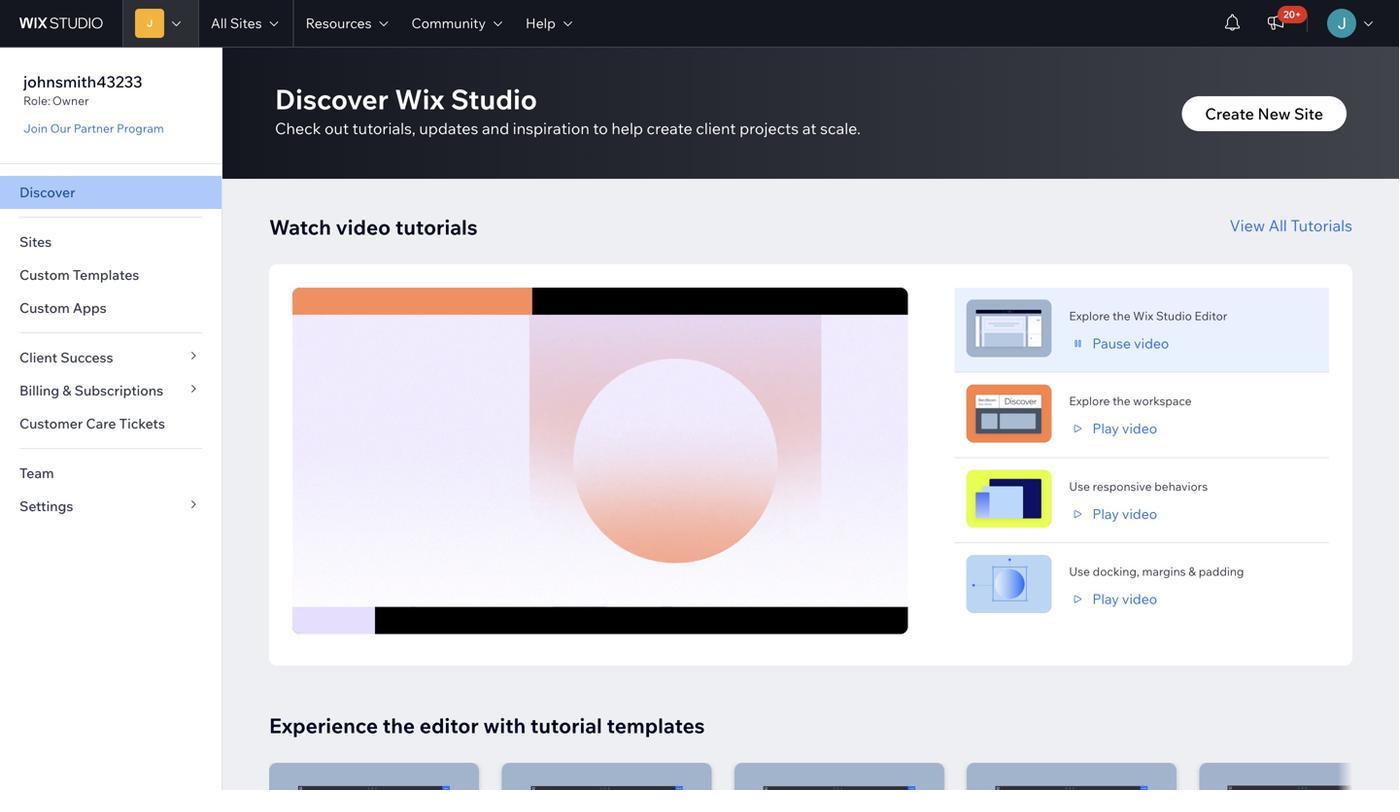 Task type: locate. For each thing, give the bounding box(es) containing it.
sites inside sidebar 'element'
[[19, 233, 52, 250]]

0 vertical spatial studio
[[451, 82, 538, 116]]

customer care tickets
[[19, 415, 165, 432]]

discover
[[275, 82, 389, 116], [19, 184, 75, 201]]

pause
[[1093, 335, 1131, 352]]

discover up out
[[275, 82, 389, 116]]

2 vertical spatial play video
[[1093, 591, 1158, 608]]

1 explore from the top
[[1070, 308, 1110, 323]]

1 vertical spatial explore
[[1070, 394, 1110, 408]]

help
[[612, 119, 643, 138]]

check
[[275, 119, 321, 138]]

3 play video button from the top
[[1070, 591, 1158, 608]]

&
[[62, 382, 71, 399], [1189, 564, 1197, 579]]

2 custom from the top
[[19, 299, 70, 316]]

1 play from the top
[[1093, 420, 1120, 437]]

0 vertical spatial sites
[[230, 15, 262, 32]]

owner
[[52, 93, 89, 108]]

1 vertical spatial &
[[1189, 564, 1197, 579]]

video down the explore the workspace
[[1123, 420, 1158, 437]]

video down the explore the wix studio editor
[[1134, 335, 1170, 352]]

1 vertical spatial custom
[[19, 299, 70, 316]]

2 vertical spatial play video button
[[1070, 591, 1158, 608]]

the for workspace
[[1113, 394, 1131, 408]]

billing & subscriptions
[[19, 382, 163, 399]]

watch video tutorials
[[269, 214, 478, 240]]

3 play video from the top
[[1093, 591, 1158, 608]]

use left responsive
[[1070, 479, 1091, 494]]

the up pause video 'button'
[[1113, 308, 1131, 323]]

1 vertical spatial sites
[[19, 233, 52, 250]]

video down use docking, margins & padding
[[1123, 591, 1158, 608]]

& right margins
[[1189, 564, 1197, 579]]

0 vertical spatial play video button
[[1070, 420, 1158, 437]]

tutorials
[[1291, 216, 1353, 235]]

explore down pause
[[1070, 394, 1110, 408]]

0 horizontal spatial &
[[62, 382, 71, 399]]

3 play from the top
[[1093, 591, 1120, 608]]

list
[[269, 763, 1400, 790]]

2 play video from the top
[[1093, 505, 1158, 522]]

help button
[[514, 0, 584, 47]]

client
[[19, 349, 57, 366]]

custom for custom apps
[[19, 299, 70, 316]]

0 horizontal spatial wix
[[395, 82, 445, 116]]

play video button down responsive
[[1070, 505, 1158, 523]]

studio
[[451, 82, 538, 116], [1156, 308, 1192, 323]]

out
[[325, 119, 349, 138]]

0 vertical spatial the
[[1113, 308, 1131, 323]]

explore for play video
[[1070, 394, 1110, 408]]

all sites
[[211, 15, 262, 32]]

1 horizontal spatial &
[[1189, 564, 1197, 579]]

client
[[696, 119, 736, 138]]

custom
[[19, 266, 70, 283], [19, 299, 70, 316]]

play video down the explore the workspace
[[1093, 420, 1158, 437]]

responsive
[[1093, 479, 1152, 494]]

0 vertical spatial play video
[[1093, 420, 1158, 437]]

video down use responsive behaviors
[[1123, 505, 1158, 522]]

customer
[[19, 415, 83, 432]]

studio up and
[[451, 82, 538, 116]]

use responsive behaviors
[[1070, 479, 1208, 494]]

explore for pause video
[[1070, 308, 1110, 323]]

site
[[1295, 104, 1324, 123]]

01:16
[[420, 601, 449, 615]]

resources
[[306, 15, 372, 32]]

use for use responsive behaviors
[[1070, 479, 1091, 494]]

1 vertical spatial discover
[[19, 184, 75, 201]]

& right billing
[[62, 382, 71, 399]]

sites right j button
[[230, 15, 262, 32]]

wix up updates
[[395, 82, 445, 116]]

play video button down docking,
[[1070, 591, 1158, 608]]

discover link
[[0, 176, 222, 209]]

2 use from the top
[[1070, 564, 1091, 579]]

1 use from the top
[[1070, 479, 1091, 494]]

1 horizontal spatial all
[[1269, 216, 1288, 235]]

play video button
[[1070, 420, 1158, 437], [1070, 505, 1158, 523], [1070, 591, 1158, 608]]

play video down docking,
[[1093, 591, 1158, 608]]

play video button for the
[[1070, 420, 1158, 437]]

play video
[[1093, 420, 1158, 437], [1093, 505, 1158, 522], [1093, 591, 1158, 608]]

2 play from the top
[[1093, 505, 1120, 522]]

tickets
[[119, 415, 165, 432]]

inspiration
[[513, 119, 590, 138]]

2 vertical spatial the
[[383, 713, 415, 739]]

discover down join
[[19, 184, 75, 201]]

sites
[[230, 15, 262, 32], [19, 233, 52, 250]]

all
[[211, 15, 227, 32], [1269, 216, 1288, 235]]

custom templates
[[19, 266, 139, 283]]

discover for discover
[[19, 184, 75, 201]]

video inside 'button'
[[1134, 335, 1170, 352]]

create new site
[[1206, 104, 1324, 123]]

watch
[[269, 214, 331, 240]]

video
[[336, 214, 391, 240], [1134, 335, 1170, 352], [1123, 420, 1158, 437], [1123, 505, 1158, 522], [1123, 591, 1158, 608]]

the
[[1113, 308, 1131, 323], [1113, 394, 1131, 408], [383, 713, 415, 739]]

1 play video from the top
[[1093, 420, 1158, 437]]

1 horizontal spatial wix
[[1134, 308, 1154, 323]]

1 vertical spatial the
[[1113, 394, 1131, 408]]

tutorials
[[395, 214, 478, 240]]

video for explore the wix studio editor
[[1134, 335, 1170, 352]]

the for wix
[[1113, 308, 1131, 323]]

custom up custom apps
[[19, 266, 70, 283]]

editor
[[420, 713, 479, 739]]

all right view
[[1269, 216, 1288, 235]]

play video down responsive
[[1093, 505, 1158, 522]]

play down docking,
[[1093, 591, 1120, 608]]

docking,
[[1093, 564, 1140, 579]]

discover inside sidebar 'element'
[[19, 184, 75, 201]]

0 horizontal spatial sites
[[19, 233, 52, 250]]

subscriptions
[[74, 382, 163, 399]]

0 vertical spatial use
[[1070, 479, 1091, 494]]

to
[[593, 119, 608, 138]]

1 vertical spatial wix
[[1134, 308, 1154, 323]]

play video for the
[[1093, 420, 1158, 437]]

0 vertical spatial &
[[62, 382, 71, 399]]

0 vertical spatial wix
[[395, 82, 445, 116]]

1 horizontal spatial studio
[[1156, 308, 1192, 323]]

play video button down the explore the workspace
[[1070, 420, 1158, 437]]

1 play video button from the top
[[1070, 420, 1158, 437]]

behaviors
[[1155, 479, 1208, 494]]

the left workspace
[[1113, 394, 1131, 408]]

0 vertical spatial custom
[[19, 266, 70, 283]]

explore the workspace
[[1070, 394, 1192, 408]]

the left editor
[[383, 713, 415, 739]]

1 vertical spatial play video
[[1093, 505, 1158, 522]]

1 vertical spatial use
[[1070, 564, 1091, 579]]

1 vertical spatial play video button
[[1070, 505, 1158, 523]]

view
[[1230, 216, 1266, 235]]

0 vertical spatial play
[[1093, 420, 1120, 437]]

use
[[1070, 479, 1091, 494], [1070, 564, 1091, 579]]

video for use docking, margins & padding
[[1123, 591, 1158, 608]]

margins
[[1143, 564, 1186, 579]]

1 vertical spatial all
[[1269, 216, 1288, 235]]

play down responsive
[[1093, 505, 1120, 522]]

play down the explore the workspace
[[1093, 420, 1120, 437]]

scale.
[[820, 119, 861, 138]]

0 horizontal spatial all
[[211, 15, 227, 32]]

wix
[[395, 82, 445, 116], [1134, 308, 1154, 323]]

1 horizontal spatial discover
[[275, 82, 389, 116]]

explore
[[1070, 308, 1110, 323], [1070, 394, 1110, 408]]

view all tutorials
[[1230, 216, 1353, 235]]

use for use docking, margins & padding
[[1070, 564, 1091, 579]]

editor
[[1195, 308, 1228, 323]]

0 vertical spatial all
[[211, 15, 227, 32]]

1 vertical spatial play
[[1093, 505, 1120, 522]]

2 vertical spatial play
[[1093, 591, 1120, 608]]

all right j button
[[211, 15, 227, 32]]

0 horizontal spatial studio
[[451, 82, 538, 116]]

0 vertical spatial discover
[[275, 82, 389, 116]]

client success button
[[0, 341, 222, 374]]

discover inside discover wix studio check out tutorials, updates and inspiration to help create client projects at scale.
[[275, 82, 389, 116]]

2 explore from the top
[[1070, 394, 1110, 408]]

partner
[[74, 121, 114, 136]]

and
[[482, 119, 509, 138]]

wix up 'pause video'
[[1134, 308, 1154, 323]]

studio left editor
[[1156, 308, 1192, 323]]

role:
[[23, 93, 50, 108]]

billing & subscriptions button
[[0, 374, 222, 407]]

at
[[803, 119, 817, 138]]

0 horizontal spatial discover
[[19, 184, 75, 201]]

explore the wix studio editor
[[1070, 308, 1228, 323]]

play
[[1093, 420, 1120, 437], [1093, 505, 1120, 522], [1093, 591, 1120, 608]]

custom templates link
[[0, 259, 222, 292]]

1 custom from the top
[[19, 266, 70, 283]]

0 vertical spatial explore
[[1070, 308, 1110, 323]]

use left docking,
[[1070, 564, 1091, 579]]

sites up custom templates in the top left of the page
[[19, 233, 52, 250]]

explore up pause
[[1070, 308, 1110, 323]]

custom left 'apps'
[[19, 299, 70, 316]]

2 play video button from the top
[[1070, 505, 1158, 523]]

1 vertical spatial studio
[[1156, 308, 1192, 323]]



Task type: describe. For each thing, give the bounding box(es) containing it.
1 horizontal spatial sites
[[230, 15, 262, 32]]

new
[[1258, 104, 1291, 123]]

custom apps
[[19, 299, 107, 316]]

all inside the view all tutorials button
[[1269, 216, 1288, 235]]

templates
[[73, 266, 139, 283]]

settings
[[19, 498, 73, 515]]

sidebar element
[[0, 47, 223, 790]]

discover wix studio check out tutorials, updates and inspiration to help create client projects at scale.
[[275, 82, 861, 138]]

play video button for docking,
[[1070, 591, 1158, 608]]

sites link
[[0, 226, 222, 259]]

team link
[[0, 457, 222, 490]]

play video for docking,
[[1093, 591, 1158, 608]]

join
[[23, 121, 48, 136]]

studio inside discover wix studio check out tutorials, updates and inspiration to help create client projects at scale.
[[451, 82, 538, 116]]

help
[[526, 15, 556, 32]]

video for explore the workspace
[[1123, 420, 1158, 437]]

community
[[412, 15, 486, 32]]

play video button for responsive
[[1070, 505, 1158, 523]]

j
[[146, 17, 153, 29]]

discover for discover wix studio check out tutorials, updates and inspiration to help create client projects at scale.
[[275, 82, 389, 116]]

updates
[[419, 119, 479, 138]]

create new site button
[[1182, 96, 1347, 131]]

tutorial
[[531, 713, 602, 739]]

billing
[[19, 382, 59, 399]]

pause video button
[[1070, 335, 1170, 352]]

play for responsive
[[1093, 505, 1120, 522]]

create
[[647, 119, 693, 138]]

settings button
[[0, 490, 222, 523]]

play video for responsive
[[1093, 505, 1158, 522]]

team
[[19, 465, 54, 482]]

custom for custom templates
[[19, 266, 70, 283]]

j button
[[122, 0, 198, 47]]

play for the
[[1093, 420, 1120, 437]]

& inside popup button
[[62, 382, 71, 399]]

enter full screen image
[[870, 595, 895, 621]]

workspace
[[1134, 394, 1192, 408]]

with
[[484, 713, 526, 739]]

johnsmith43233 role: owner
[[23, 72, 142, 108]]

success
[[61, 349, 113, 366]]

custom apps link
[[0, 292, 222, 325]]

apps
[[73, 299, 107, 316]]

video right the watch
[[336, 214, 391, 240]]

pause video
[[1093, 335, 1170, 352]]

create
[[1206, 104, 1255, 123]]

tutorials,
[[352, 119, 416, 138]]

experience the editor with tutorial templates
[[269, 713, 705, 739]]

projects
[[740, 119, 799, 138]]

join our partner program
[[23, 121, 164, 136]]

experience
[[269, 713, 378, 739]]

program
[[117, 121, 164, 136]]

wix inside discover wix studio check out tutorials, updates and inspiration to help create client projects at scale.
[[395, 82, 445, 116]]

join our partner program button
[[23, 120, 164, 137]]

the for editor
[[383, 713, 415, 739]]

client success
[[19, 349, 113, 366]]

00:03
[[378, 601, 407, 615]]

padding
[[1199, 564, 1245, 579]]

20+
[[1284, 8, 1302, 20]]

care
[[86, 415, 116, 432]]

video for use responsive behaviors
[[1123, 505, 1158, 522]]

customer care tickets link
[[0, 407, 222, 440]]

play for docking,
[[1093, 591, 1120, 608]]

johnsmith43233
[[23, 72, 142, 91]]

our
[[50, 121, 71, 136]]

templates
[[607, 713, 705, 739]]

use docking, margins & padding
[[1070, 564, 1245, 579]]

view all tutorials button
[[1230, 214, 1353, 237]]



Task type: vqa. For each thing, say whether or not it's contained in the screenshot.
access
no



